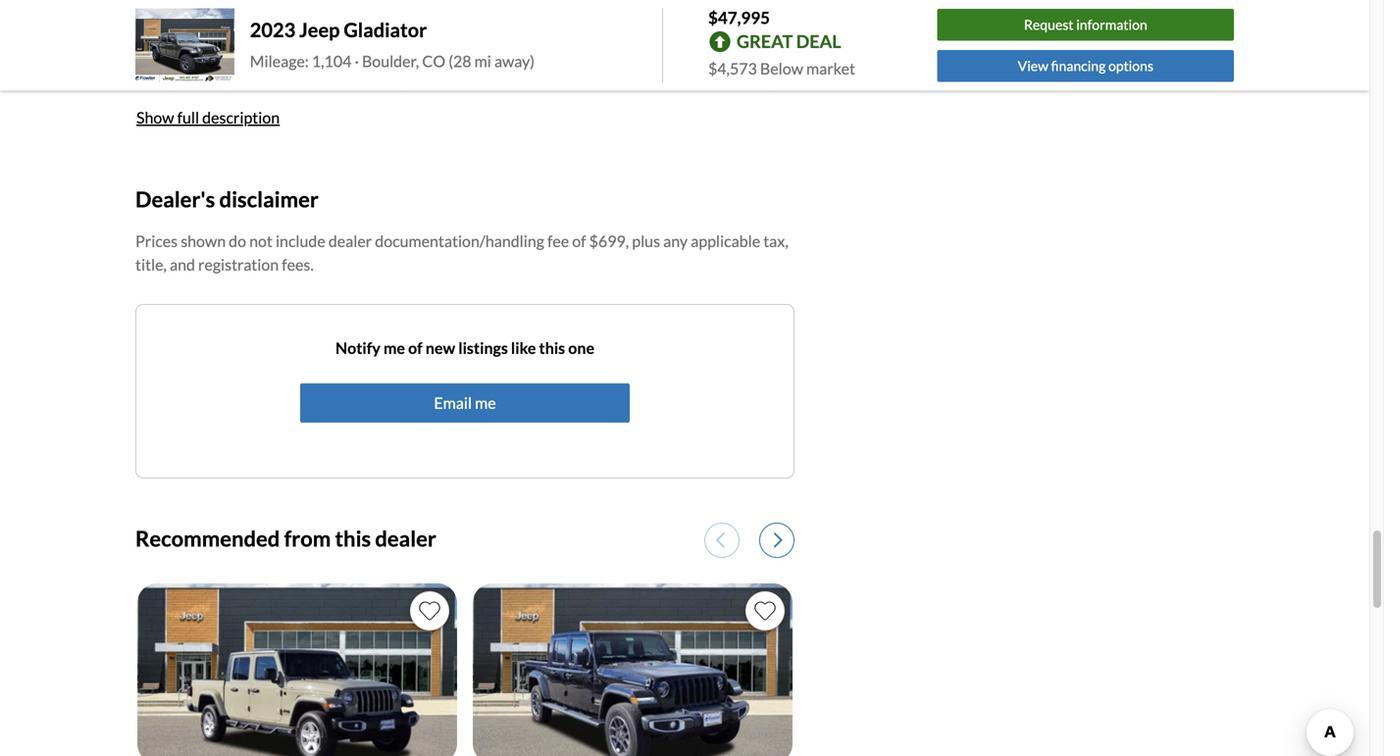 Task type: vqa. For each thing, say whether or not it's contained in the screenshot.
INFINITI in the 2022 INFINITI QX60 Mileage: 33,982 · Kent, WA (13 mi away)
no



Task type: describe. For each thing, give the bounding box(es) containing it.
2 auxiliary from the left
[[443, 22, 505, 41]]

package.
[[727, 73, 787, 92]]

average!
[[271, 148, 331, 167]]

registration
[[198, 255, 279, 274]]

fees.
[[282, 255, 314, 274]]

view financing options button
[[937, 50, 1234, 82]]

kbb
[[488, 123, 519, 142]]

1 heated from the left
[[250, 47, 301, 67]]

0 horizontal spatial of
[[408, 339, 423, 358]]

0 horizontal spatial group,
[[199, 47, 247, 67]]

and
[[170, 255, 195, 274]]

clearcoat
[[425, 98, 493, 117]]

steering
[[442, 47, 500, 67]]

clean
[[287, 123, 326, 142]]

market inside 240 amp alternator, auxiliary switch group, auxiliary switches, class iv receiver hitch, cold weather group, heated front seats, heated steering wheel, heavy-duty engine cooling, navigation system, quick order package 24r rubicon, trailer hitch zoom, trailer tow package. 2023 jeep gladiator rubicon sarge green clearcoat 3.6l v6 24v vvt 4wd 8-speed automatic carfax one-owner. clean carfax.  priced below kbb fair purchase price! odometer is 2838 miles below market average! additional information
[[219, 148, 268, 167]]

email me button
[[300, 384, 630, 423]]

me for notify
[[383, 339, 405, 358]]

view financing options
[[1018, 57, 1154, 74]]

from
[[284, 526, 331, 551]]

2023 inside 240 amp alternator, auxiliary switch group, auxiliary switches, class iv receiver hitch, cold weather group, heated front seats, heated steering wheel, heavy-duty engine cooling, navigation system, quick order package 24r rubicon, trailer hitch zoom, trailer tow package. 2023 jeep gladiator rubicon sarge green clearcoat 3.6l v6 24v vvt 4wd 8-speed automatic carfax one-owner. clean carfax.  priced below kbb fair purchase price! odometer is 2838 miles below market average! additional information
[[135, 98, 172, 117]]

show
[[136, 108, 174, 127]]

0 horizontal spatial this
[[335, 526, 371, 551]]

odometer
[[663, 123, 734, 142]]

zoom,
[[601, 73, 645, 92]]

24v
[[551, 98, 580, 117]]

switch
[[344, 22, 390, 41]]

1 horizontal spatial dealer
[[375, 526, 436, 551]]

dealer inside prices shown do not include dealer documentation/handling fee of $699, plus any applicable tax, title, and registration fees.
[[328, 232, 372, 251]]

hitch
[[561, 73, 598, 92]]

shown
[[181, 232, 226, 251]]

owner.
[[233, 123, 284, 142]]

1 horizontal spatial group,
[[393, 22, 440, 41]]

documentation/handling
[[375, 232, 544, 251]]

co
[[422, 51, 445, 70]]

recommended
[[135, 526, 280, 551]]

title,
[[135, 255, 167, 274]]

automatic
[[716, 98, 788, 117]]

one
[[568, 339, 594, 358]]

0 vertical spatial market
[[806, 59, 855, 78]]

cold
[[741, 22, 773, 41]]

alternator,
[[201, 22, 276, 41]]

1 vertical spatial 2023 jeep gladiator image
[[473, 584, 793, 756]]

seats,
[[345, 47, 385, 67]]

prices
[[135, 232, 178, 251]]

mi
[[474, 51, 491, 70]]

information
[[210, 173, 292, 192]]

carfax.
[[329, 123, 393, 142]]

email
[[434, 394, 472, 413]]

scroll right image
[[774, 532, 783, 549]]

boulder,
[[362, 51, 419, 70]]

not
[[249, 232, 273, 251]]

new
[[426, 339, 455, 358]]

3.6l
[[496, 98, 525, 117]]

mileage:
[[250, 51, 309, 70]]

heavy-
[[555, 47, 604, 67]]

great deal
[[737, 31, 841, 52]]

notify
[[335, 339, 380, 358]]

description
[[202, 108, 280, 127]]

class
[[576, 22, 612, 41]]

financing
[[1051, 57, 1106, 74]]

of inside prices shown do not include dealer documentation/handling fee of $699, plus any applicable tax, title, and registration fees.
[[572, 232, 586, 251]]

navigation
[[135, 73, 210, 92]]

rubicon,
[[450, 73, 510, 92]]

1 trailer from the left
[[513, 73, 557, 92]]

duty
[[604, 47, 638, 67]]

deal
[[796, 31, 841, 52]]

email me
[[434, 394, 496, 413]]

sarge
[[338, 98, 376, 117]]

request information
[[1024, 16, 1147, 33]]

amp
[[166, 22, 198, 41]]

dealer's
[[135, 186, 215, 212]]

1,104
[[312, 51, 352, 70]]

purchase
[[552, 123, 616, 142]]

$4,573
[[708, 59, 757, 78]]

2020 jeep gladiator image
[[137, 584, 457, 756]]

engine
[[641, 47, 688, 67]]

iv
[[615, 22, 631, 41]]

hitch,
[[697, 22, 738, 41]]

carfax
[[135, 123, 196, 142]]

view
[[1018, 57, 1048, 74]]

is
[[737, 123, 748, 142]]

$699,
[[589, 232, 629, 251]]



Task type: locate. For each thing, give the bounding box(es) containing it.
1 horizontal spatial trailer
[[648, 73, 692, 92]]

gladiator
[[344, 18, 427, 42], [210, 98, 275, 117]]

0 vertical spatial me
[[383, 339, 405, 358]]

1 horizontal spatial me
[[475, 394, 496, 413]]

away)
[[494, 51, 535, 70]]

0 horizontal spatial gladiator
[[210, 98, 275, 117]]

gladiator inside 240 amp alternator, auxiliary switch group, auxiliary switches, class iv receiver hitch, cold weather group, heated front seats, heated steering wheel, heavy-duty engine cooling, navigation system, quick order package 24r rubicon, trailer hitch zoom, trailer tow package. 2023 jeep gladiator rubicon sarge green clearcoat 3.6l v6 24v vvt 4wd 8-speed automatic carfax one-owner. clean carfax.  priced below kbb fair purchase price! odometer is 2838 miles below market average! additional information
[[210, 98, 275, 117]]

$4,573 below market
[[708, 59, 855, 78]]

2023 inside 2023 jeep gladiator mileage: 1,104 · boulder, co (28 mi away)
[[250, 18, 295, 42]]

tow
[[695, 73, 724, 92]]

market up information
[[219, 148, 268, 167]]

package
[[359, 73, 416, 92]]

1 vertical spatial jeep
[[175, 98, 207, 117]]

miles
[[135, 148, 171, 167]]

1 vertical spatial 2023
[[135, 98, 172, 117]]

disclaimer
[[219, 186, 319, 212]]

heated
[[250, 47, 301, 67], [388, 47, 439, 67]]

1 horizontal spatial below
[[443, 123, 485, 142]]

1 horizontal spatial of
[[572, 232, 586, 251]]

1 vertical spatial market
[[219, 148, 268, 167]]

0 vertical spatial this
[[539, 339, 565, 358]]

one-
[[199, 123, 233, 142]]

0 horizontal spatial heated
[[250, 47, 301, 67]]

1 vertical spatial of
[[408, 339, 423, 358]]

this right from on the left bottom of page
[[335, 526, 371, 551]]

additional
[[135, 173, 207, 192]]

1 vertical spatial me
[[475, 394, 496, 413]]

group, down alternator,
[[199, 47, 247, 67]]

0 vertical spatial 2023 jeep gladiator image
[[135, 8, 234, 83]]

1 auxiliary from the left
[[279, 22, 341, 41]]

1 horizontal spatial auxiliary
[[443, 22, 505, 41]]

request
[[1024, 16, 1074, 33]]

tax,
[[763, 232, 788, 251]]

below down clearcoat
[[443, 123, 485, 142]]

market
[[806, 59, 855, 78], [219, 148, 268, 167]]

1 vertical spatial below
[[174, 148, 216, 167]]

listings
[[458, 339, 508, 358]]

group,
[[393, 22, 440, 41], [199, 47, 247, 67]]

1 horizontal spatial jeep
[[299, 18, 340, 42]]

show full description button
[[135, 96, 281, 139]]

notify me of new listings like this one
[[335, 339, 594, 358]]

0 vertical spatial dealer
[[328, 232, 372, 251]]

this
[[539, 339, 565, 358], [335, 526, 371, 551]]

1 horizontal spatial this
[[539, 339, 565, 358]]

me right the email
[[475, 394, 496, 413]]

order
[[314, 73, 356, 92]]

0 horizontal spatial trailer
[[513, 73, 557, 92]]

0 horizontal spatial 2023
[[135, 98, 172, 117]]

any
[[663, 232, 688, 251]]

2023 up "carfax"
[[135, 98, 172, 117]]

0 vertical spatial gladiator
[[344, 18, 427, 42]]

applicable
[[691, 232, 760, 251]]

weather
[[135, 47, 196, 67]]

of
[[572, 232, 586, 251], [408, 339, 423, 358]]

gladiator down system,
[[210, 98, 275, 117]]

0 vertical spatial group,
[[393, 22, 440, 41]]

me inside button
[[475, 394, 496, 413]]

group, up the co
[[393, 22, 440, 41]]

1 horizontal spatial 2023 jeep gladiator image
[[473, 584, 793, 756]]

show full description
[[136, 108, 280, 127]]

request information button
[[937, 9, 1234, 41]]

0 horizontal spatial me
[[383, 339, 405, 358]]

jeep
[[299, 18, 340, 42], [175, 98, 207, 117]]

include
[[276, 232, 325, 251]]

$47,995
[[708, 7, 770, 27]]

switches,
[[508, 22, 573, 41]]

scroll left image
[[716, 532, 725, 549]]

auxiliary
[[279, 22, 341, 41], [443, 22, 505, 41]]

dealer
[[328, 232, 372, 251], [375, 526, 436, 551]]

recommended from this dealer
[[135, 526, 436, 551]]

0 horizontal spatial market
[[219, 148, 268, 167]]

price!
[[619, 123, 660, 142]]

below down one-
[[174, 148, 216, 167]]

green
[[379, 98, 422, 117]]

8-
[[657, 98, 671, 117]]

do
[[229, 232, 246, 251]]

information
[[1076, 16, 1147, 33]]

auxiliary up front
[[279, 22, 341, 41]]

gladiator up boulder,
[[344, 18, 427, 42]]

jeep inside 2023 jeep gladiator mileage: 1,104 · boulder, co (28 mi away)
[[299, 18, 340, 42]]

0 horizontal spatial auxiliary
[[279, 22, 341, 41]]

1 vertical spatial this
[[335, 526, 371, 551]]

1 vertical spatial gladiator
[[210, 98, 275, 117]]

full
[[177, 108, 199, 127]]

(28
[[448, 51, 471, 70]]

this right the like
[[539, 339, 565, 358]]

auxiliary up steering
[[443, 22, 505, 41]]

0 horizontal spatial 2023 jeep gladiator image
[[135, 8, 234, 83]]

0 vertical spatial below
[[443, 123, 485, 142]]

4wd
[[617, 98, 654, 117]]

of left new
[[408, 339, 423, 358]]

240
[[135, 22, 163, 41]]

1 vertical spatial dealer
[[375, 526, 436, 551]]

quick
[[270, 73, 311, 92]]

heated up quick
[[250, 47, 301, 67]]

front
[[304, 47, 342, 67]]

trailer down engine
[[648, 73, 692, 92]]

0 vertical spatial jeep
[[299, 18, 340, 42]]

0 horizontal spatial dealer
[[328, 232, 372, 251]]

1 horizontal spatial heated
[[388, 47, 439, 67]]

fee
[[547, 232, 569, 251]]

rubicon
[[278, 98, 335, 117]]

me for email
[[475, 394, 496, 413]]

gladiator inside 2023 jeep gladiator mileage: 1,104 · boulder, co (28 mi away)
[[344, 18, 427, 42]]

1 horizontal spatial market
[[806, 59, 855, 78]]

2023
[[250, 18, 295, 42], [135, 98, 172, 117]]

below
[[760, 59, 803, 78]]

me right notify
[[383, 339, 405, 358]]

wheel,
[[503, 47, 551, 67]]

speed
[[671, 98, 713, 117]]

options
[[1108, 57, 1154, 74]]

cooling,
[[691, 47, 747, 67]]

2 heated from the left
[[388, 47, 439, 67]]

jeep down navigation at the top left
[[175, 98, 207, 117]]

2023 up "mileage:"
[[250, 18, 295, 42]]

2023 jeep gladiator image
[[135, 8, 234, 83], [473, 584, 793, 756]]

v6
[[528, 98, 548, 117]]

0 vertical spatial 2023
[[250, 18, 295, 42]]

24r
[[419, 73, 447, 92]]

0 horizontal spatial jeep
[[175, 98, 207, 117]]

plus
[[632, 232, 660, 251]]

trailer up the v6
[[513, 73, 557, 92]]

1 horizontal spatial gladiator
[[344, 18, 427, 42]]

1 vertical spatial group,
[[199, 47, 247, 67]]

heated up 24r
[[388, 47, 439, 67]]

system,
[[213, 73, 267, 92]]

0 horizontal spatial below
[[174, 148, 216, 167]]

great
[[737, 31, 793, 52]]

vvt
[[583, 98, 614, 117]]

2 trailer from the left
[[648, 73, 692, 92]]

of right fee
[[572, 232, 586, 251]]

receiver
[[634, 22, 694, 41]]

240 amp alternator, auxiliary switch group, auxiliary switches, class iv receiver hitch, cold weather group, heated front seats, heated steering wheel, heavy-duty engine cooling, navigation system, quick order package 24r rubicon, trailer hitch zoom, trailer tow package. 2023 jeep gladiator rubicon sarge green clearcoat 3.6l v6 24v vvt 4wd 8-speed automatic carfax one-owner. clean carfax.  priced below kbb fair purchase price! odometer is 2838 miles below market average! additional information
[[135, 22, 788, 192]]

trailer
[[513, 73, 557, 92], [648, 73, 692, 92]]

0 vertical spatial of
[[572, 232, 586, 251]]

1 horizontal spatial 2023
[[250, 18, 295, 42]]

like
[[511, 339, 536, 358]]

·
[[355, 51, 359, 70]]

jeep inside 240 amp alternator, auxiliary switch group, auxiliary switches, class iv receiver hitch, cold weather group, heated front seats, heated steering wheel, heavy-duty engine cooling, navigation system, quick order package 24r rubicon, trailer hitch zoom, trailer tow package. 2023 jeep gladiator rubicon sarge green clearcoat 3.6l v6 24v vvt 4wd 8-speed automatic carfax one-owner. clean carfax.  priced below kbb fair purchase price! odometer is 2838 miles below market average! additional information
[[175, 98, 207, 117]]

prices shown do not include dealer documentation/handling fee of $699, plus any applicable tax, title, and registration fees.
[[135, 232, 788, 274]]

jeep up front
[[299, 18, 340, 42]]

2838
[[751, 123, 788, 142]]

2023 jeep gladiator mileage: 1,104 · boulder, co (28 mi away)
[[250, 18, 535, 70]]

market down deal
[[806, 59, 855, 78]]



